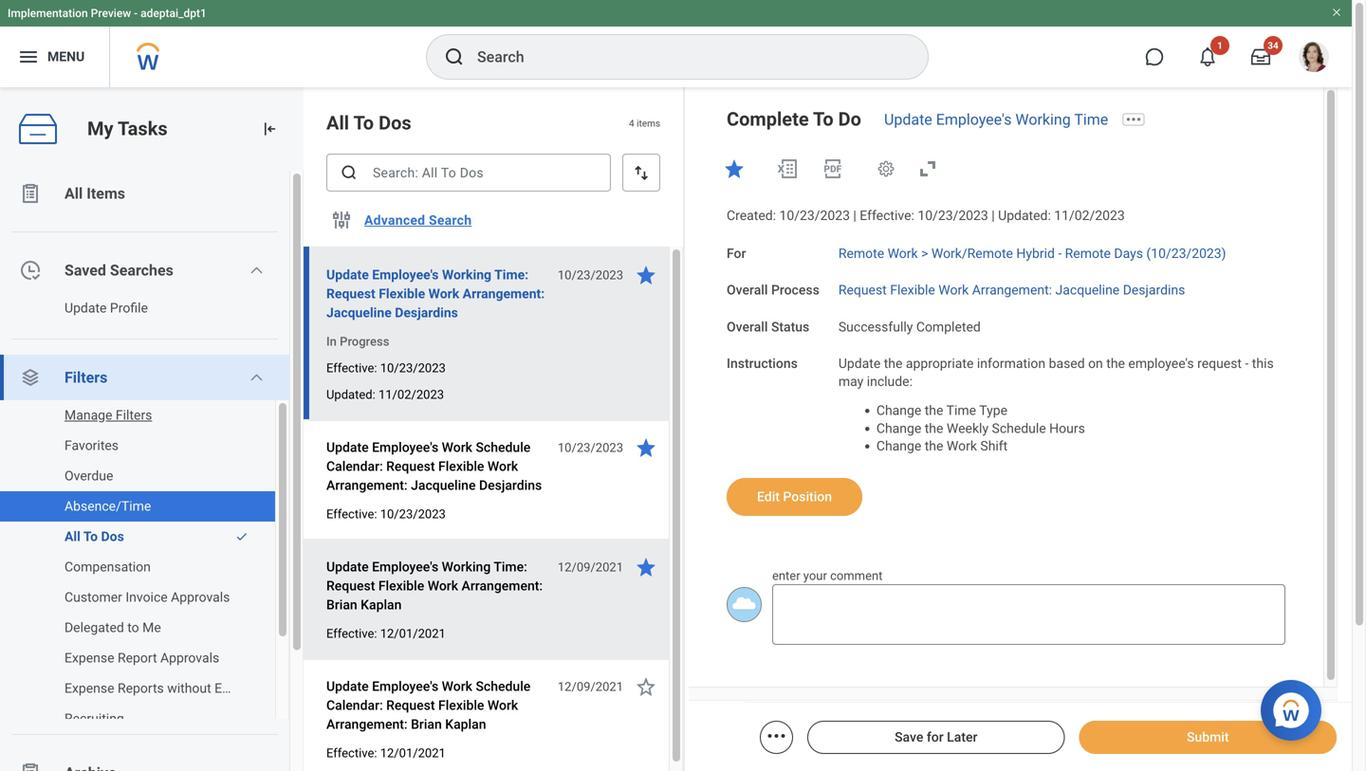 Task type: vqa. For each thing, say whether or not it's contained in the screenshot.
the Employee's within the Update Employee's Working Time: Request Flexible Work Arrangement: Jacqueline Desjardins
yes



Task type: describe. For each thing, give the bounding box(es) containing it.
saved searches button
[[0, 248, 289, 293]]

fullscreen image
[[917, 158, 939, 180]]

save
[[895, 730, 924, 745]]

2 | from the left
[[992, 208, 995, 223]]

overall status
[[727, 319, 810, 335]]

1 horizontal spatial -
[[1058, 246, 1062, 261]]

dos inside button
[[101, 529, 124, 545]]

effective: 12/01/2021 for brian
[[326, 746, 446, 761]]

update employee's working time: request flexible work arrangement: jacqueline desjardins button
[[326, 264, 548, 325]]

expense reports without exceptions button
[[0, 674, 279, 704]]

to inside button
[[83, 529, 98, 545]]

employee's for update employee's work schedule calendar: request flexible work arrangement: jacqueline desjardins
[[372, 440, 439, 455]]

jacqueline inside update employee's work schedule calendar: request flexible work arrangement: jacqueline desjardins
[[411, 478, 476, 493]]

kaplan inside update employee's work schedule calendar: request flexible work arrangement: brian kaplan
[[445, 717, 486, 733]]

position
[[783, 489, 832, 505]]

expense report approvals
[[65, 651, 219, 666]]

compensation
[[65, 559, 151, 575]]

brian inside update employee's work schedule calendar: request flexible work arrangement: brian kaplan
[[411, 717, 442, 733]]

advanced search button
[[357, 201, 479, 239]]

exceptions
[[215, 681, 279, 697]]

update employee's work schedule calendar: request flexible work arrangement: jacqueline desjardins button
[[326, 437, 548, 497]]

calendar: for update employee's work schedule calendar: request flexible work arrangement: brian kaplan
[[326, 698, 383, 714]]

update employee's working time
[[884, 111, 1109, 129]]

enter
[[772, 569, 801, 583]]

approvals for customer invoice approvals
[[171, 590, 230, 605]]

save for later
[[895, 730, 978, 745]]

update profile button
[[0, 293, 270, 324]]

0 vertical spatial 11/02/2023
[[1055, 208, 1125, 223]]

star image for update employee's working time: request flexible work arrangement: jacqueline desjardins
[[635, 264, 658, 287]]

time: for update employee's working time: request flexible work arrangement: jacqueline desjardins
[[495, 267, 529, 283]]

34
[[1268, 40, 1279, 51]]

enter your comment
[[772, 569, 883, 583]]

delegated to me
[[65, 620, 161, 636]]

favorites
[[65, 438, 119, 454]]

4 items
[[629, 117, 660, 129]]

4
[[629, 117, 634, 129]]

delegated
[[65, 620, 124, 636]]

me
[[142, 620, 161, 636]]

to
[[127, 620, 139, 636]]

time inside change the time type change the weekly schedule hours change the work shift
[[947, 403, 977, 419]]

customer invoice approvals button
[[0, 583, 256, 613]]

schedule for update employee's work schedule calendar: request flexible work arrangement: brian kaplan
[[476, 679, 531, 695]]

request flexible work arrangement: jacqueline desjardins
[[839, 282, 1186, 298]]

absence/time button
[[0, 492, 256, 522]]

0 vertical spatial desjardins
[[1123, 282, 1186, 298]]

profile logan mcneil image
[[1299, 42, 1329, 76]]

the right the on
[[1107, 356, 1125, 372]]

inbox large image
[[1252, 47, 1271, 66]]

chevron down image for saved searches
[[249, 263, 264, 278]]

working for update employee's working time: request flexible work arrangement: jacqueline desjardins
[[442, 267, 492, 283]]

weekly
[[947, 421, 989, 436]]

updated: 11/02/2023
[[326, 388, 444, 402]]

check image
[[235, 530, 249, 544]]

update employee's work schedule calendar: request flexible work arrangement: brian kaplan button
[[326, 676, 548, 736]]

12/01/2021 for brian
[[380, 746, 446, 761]]

related actions image
[[765, 725, 788, 748]]

approvals for expense report approvals
[[160, 651, 219, 666]]

all inside item list element
[[326, 112, 349, 134]]

overall process
[[727, 282, 820, 298]]

all items button
[[0, 171, 289, 216]]

expense reports without exceptions
[[65, 681, 279, 697]]

edit position
[[757, 489, 832, 505]]

dos inside item list element
[[379, 112, 412, 134]]

search image
[[340, 163, 359, 182]]

work inside update employee's working time: request flexible work arrangement: brian kaplan
[[428, 578, 458, 594]]

expense for expense reports without exceptions
[[65, 681, 114, 697]]

saved
[[65, 261, 106, 279]]

filters button
[[0, 355, 289, 400]]

hours
[[1050, 421, 1085, 436]]

clipboard image
[[19, 762, 42, 771]]

request inside update employee's working time: request flexible work arrangement: brian kaplan
[[326, 578, 375, 594]]

overdue button
[[0, 461, 256, 492]]

12/01/2021 for kaplan
[[380, 627, 446, 641]]

reports
[[118, 681, 164, 697]]

desjardins inside update employee's working time: request flexible work arrangement: jacqueline desjardins
[[395, 305, 458, 321]]

implementation
[[8, 7, 88, 20]]

all inside 'button'
[[65, 185, 83, 203]]

arrangement: inside update employee's working time: request flexible work arrangement: jacqueline desjardins
[[463, 286, 545, 302]]

saved searches
[[65, 261, 174, 279]]

effective: for update employee's work schedule calendar: request flexible work arrangement: jacqueline desjardins
[[326, 507, 377, 521]]

update for update employee's working time: request flexible work arrangement: brian kaplan
[[326, 559, 369, 575]]

remote work > work/remote hybrid - remote days (10/23/2023)
[[839, 246, 1227, 261]]

schedule for update employee's work schedule calendar: request flexible work arrangement: jacqueline desjardins
[[476, 440, 531, 455]]

my
[[87, 118, 113, 140]]

Search: All To Dos text field
[[326, 154, 611, 192]]

search
[[429, 212, 472, 228]]

preview
[[91, 7, 131, 20]]

update for update employee's working time
[[884, 111, 933, 129]]

3 change from the top
[[877, 438, 922, 454]]

items
[[87, 185, 125, 203]]

update for update employee's work schedule calendar: request flexible work arrangement: jacqueline desjardins
[[326, 440, 369, 455]]

justify image
[[17, 46, 40, 68]]

menu button
[[0, 27, 109, 87]]

overall for overall process
[[727, 282, 768, 298]]

12/09/2021 for update employee's work schedule calendar: request flexible work arrangement: brian kaplan
[[558, 680, 623, 694]]

compensation button
[[0, 552, 256, 583]]

days
[[1114, 246, 1143, 261]]

shift
[[981, 438, 1008, 454]]

all inside button
[[65, 529, 81, 545]]

effective: 12/01/2021 for kaplan
[[326, 627, 446, 641]]

11/02/2023 inside item list element
[[379, 388, 444, 402]]

desjardins inside update employee's work schedule calendar: request flexible work arrangement: jacqueline desjardins
[[479, 478, 542, 493]]

expense report approvals button
[[0, 643, 256, 674]]

work inside request flexible work arrangement: jacqueline desjardins link
[[939, 282, 969, 298]]

in
[[326, 335, 337, 349]]

recruiting
[[65, 711, 124, 727]]

menu
[[47, 49, 85, 65]]

update employee's working time: request flexible work arrangement: jacqueline desjardins
[[326, 267, 545, 321]]

1 | from the left
[[853, 208, 857, 223]]

item list element
[[304, 87, 685, 771]]

favorites button
[[0, 431, 256, 461]]

change the time type change the weekly schedule hours change the work shift
[[877, 403, 1085, 454]]

1 change from the top
[[877, 403, 922, 419]]

advanced search
[[364, 212, 472, 228]]

manage
[[65, 408, 112, 423]]

notifications large image
[[1199, 47, 1217, 66]]

chevron down image for filters
[[249, 370, 264, 385]]

expense for expense report approvals
[[65, 651, 114, 666]]

request inside update employee's work schedule calendar: request flexible work arrangement: jacqueline desjardins
[[386, 459, 435, 474]]

calendar: for update employee's work schedule calendar: request flexible work arrangement: jacqueline desjardins
[[326, 459, 383, 474]]

all items
[[65, 185, 125, 203]]

type
[[980, 403, 1008, 419]]

employee's
[[1129, 356, 1194, 372]]

complete
[[727, 108, 809, 130]]

2 horizontal spatial jacqueline
[[1056, 282, 1120, 298]]

submit
[[1187, 730, 1229, 745]]



Task type: locate. For each thing, give the bounding box(es) containing it.
(10/23/2023)
[[1147, 246, 1227, 261]]

effective: for update employee's working time: request flexible work arrangement: brian kaplan
[[326, 627, 377, 641]]

updated: down in progress
[[326, 388, 376, 402]]

effective: 12/01/2021 down update employee's working time: request flexible work arrangement: brian kaplan
[[326, 627, 446, 641]]

- inside menu banner
[[134, 7, 138, 20]]

star image for update employee's work schedule calendar: request flexible work arrangement: brian kaplan
[[635, 676, 658, 698]]

request flexible work arrangement: jacqueline desjardins link
[[839, 279, 1186, 298]]

11/02/2023 up days
[[1055, 208, 1125, 223]]

status
[[771, 319, 810, 335]]

view printable version (pdf) image
[[822, 158, 845, 180]]

calendar: inside update employee's work schedule calendar: request flexible work arrangement: brian kaplan
[[326, 698, 383, 714]]

schedule inside change the time type change the weekly schedule hours change the work shift
[[992, 421, 1046, 436]]

expense down delegated
[[65, 651, 114, 666]]

1 vertical spatial change
[[877, 421, 922, 436]]

schedule inside update employee's work schedule calendar: request flexible work arrangement: jacqueline desjardins
[[476, 440, 531, 455]]

arrangement:
[[972, 282, 1052, 298], [463, 286, 545, 302], [326, 478, 408, 493], [462, 578, 543, 594], [326, 717, 408, 733]]

update for update the appropriate information based on the employee's request - this may include:
[[839, 356, 881, 372]]

star image
[[635, 264, 658, 287], [635, 556, 658, 579], [635, 676, 658, 698]]

1 horizontal spatial to
[[353, 112, 374, 134]]

dos up search: all to dos text box
[[379, 112, 412, 134]]

all to dos up compensation
[[65, 529, 124, 545]]

0 vertical spatial expense
[[65, 651, 114, 666]]

0 horizontal spatial all to dos
[[65, 529, 124, 545]]

request
[[1198, 356, 1242, 372]]

1 star image from the top
[[635, 264, 658, 287]]

approvals right invoice
[[171, 590, 230, 605]]

0 vertical spatial schedule
[[992, 421, 1046, 436]]

items
[[637, 117, 660, 129]]

1 horizontal spatial jacqueline
[[411, 478, 476, 493]]

1 vertical spatial time:
[[494, 559, 527, 575]]

- right hybrid
[[1058, 246, 1062, 261]]

- right preview
[[134, 7, 138, 20]]

recruiting button
[[0, 704, 256, 734]]

0 horizontal spatial filters
[[65, 369, 108, 387]]

employee's for update employee's working time: request flexible work arrangement: brian kaplan
[[372, 559, 439, 575]]

1 horizontal spatial desjardins
[[479, 478, 542, 493]]

0 horizontal spatial time
[[947, 403, 977, 419]]

tasks
[[118, 118, 168, 140]]

effective:
[[860, 208, 915, 223], [326, 361, 377, 375], [326, 507, 377, 521], [326, 627, 377, 641], [326, 746, 377, 761]]

update inside my tasks element
[[65, 300, 107, 316]]

0 vertical spatial filters
[[65, 369, 108, 387]]

overall
[[727, 282, 768, 298], [727, 319, 768, 335]]

work inside remote work > work/remote hybrid - remote days (10/23/2023) link
[[888, 246, 918, 261]]

1 vertical spatial star image
[[635, 556, 658, 579]]

working for update employee's working time
[[1016, 111, 1071, 129]]

arrangement: inside update employee's working time: request flexible work arrangement: brian kaplan
[[462, 578, 543, 594]]

invoice
[[126, 590, 168, 605]]

12/09/2021 for update employee's working time: request flexible work arrangement: brian kaplan
[[558, 560, 623, 575]]

brian
[[326, 597, 357, 613], [411, 717, 442, 733]]

2 remote from the left
[[1065, 246, 1111, 261]]

0 horizontal spatial remote
[[839, 246, 885, 261]]

expense up recruiting
[[65, 681, 114, 697]]

to inside item list element
[[353, 112, 374, 134]]

0 horizontal spatial |
[[853, 208, 857, 223]]

2 star image from the top
[[635, 556, 658, 579]]

may
[[839, 374, 864, 389]]

1 vertical spatial star image
[[635, 437, 658, 459]]

employee's inside update employee's work schedule calendar: request flexible work arrangement: jacqueline desjardins
[[372, 440, 439, 455]]

chevron down image
[[249, 263, 264, 278], [249, 370, 264, 385]]

successfully
[[839, 319, 913, 335]]

Search Workday  search field
[[477, 36, 889, 78]]

adeptai_dpt1
[[141, 7, 207, 20]]

information
[[977, 356, 1046, 372]]

to up compensation
[[83, 529, 98, 545]]

1 12/09/2021 from the top
[[558, 560, 623, 575]]

0 horizontal spatial updated:
[[326, 388, 376, 402]]

arrangement: inside update employee's work schedule calendar: request flexible work arrangement: jacqueline desjardins
[[326, 478, 408, 493]]

updated: inside item list element
[[326, 388, 376, 402]]

complete to do
[[727, 108, 862, 130]]

kaplan
[[361, 597, 402, 613], [445, 717, 486, 733]]

update for update profile
[[65, 300, 107, 316]]

>
[[921, 246, 928, 261]]

remote left days
[[1065, 246, 1111, 261]]

2 expense from the top
[[65, 681, 114, 697]]

request inside update employee's working time: request flexible work arrangement: jacqueline desjardins
[[326, 286, 376, 302]]

updated:
[[998, 208, 1051, 223], [326, 388, 376, 402]]

1 horizontal spatial remote
[[1065, 246, 1111, 261]]

1 vertical spatial effective: 10/23/2023
[[326, 507, 446, 521]]

update for update employee's work schedule calendar: request flexible work arrangement: brian kaplan
[[326, 679, 369, 695]]

1 vertical spatial all
[[65, 185, 83, 203]]

0 vertical spatial updated:
[[998, 208, 1051, 223]]

employee's for update employee's working time
[[936, 111, 1012, 129]]

the left shift
[[925, 438, 944, 454]]

0 horizontal spatial jacqueline
[[326, 305, 392, 321]]

remote
[[839, 246, 885, 261], [1065, 246, 1111, 261]]

2 vertical spatial desjardins
[[479, 478, 542, 493]]

effective: 10/23/2023 down update employee's work schedule calendar: request flexible work arrangement: jacqueline desjardins
[[326, 507, 446, 521]]

1 horizontal spatial kaplan
[[445, 717, 486, 733]]

schedule inside update employee's work schedule calendar: request flexible work arrangement: brian kaplan
[[476, 679, 531, 695]]

enter your comment text field
[[772, 585, 1286, 645]]

update
[[884, 111, 933, 129], [326, 267, 369, 283], [65, 300, 107, 316], [839, 356, 881, 372], [326, 440, 369, 455], [326, 559, 369, 575], [326, 679, 369, 695]]

2 effective: 12/01/2021 from the top
[[326, 746, 446, 761]]

search image
[[443, 46, 466, 68]]

0 vertical spatial star image
[[723, 158, 746, 180]]

in progress
[[326, 335, 389, 349]]

filters up manage
[[65, 369, 108, 387]]

for
[[927, 730, 944, 745]]

dos down absence/time
[[101, 529, 124, 545]]

filters up 'favorites' button
[[116, 408, 152, 423]]

the down appropriate
[[925, 403, 944, 419]]

update inside update employee's work schedule calendar: request flexible work arrangement: jacqueline desjardins
[[326, 440, 369, 455]]

0 horizontal spatial kaplan
[[361, 597, 402, 613]]

- inside update the appropriate information based on the employee's request - this may include:
[[1245, 356, 1249, 372]]

remote work > work/remote hybrid - remote days (10/23/2023) link
[[839, 242, 1227, 261]]

this
[[1252, 356, 1274, 372]]

update employee's working time: request flexible work arrangement: brian kaplan
[[326, 559, 543, 613]]

filters
[[65, 369, 108, 387], [116, 408, 152, 423]]

transformation import image
[[260, 120, 279, 139]]

2 vertical spatial schedule
[[476, 679, 531, 695]]

for
[[727, 246, 746, 261]]

working inside update employee's working time: request flexible work arrangement: brian kaplan
[[442, 559, 491, 575]]

customer invoice approvals
[[65, 590, 230, 605]]

searches
[[110, 261, 174, 279]]

time: inside update employee's working time: request flexible work arrangement: brian kaplan
[[494, 559, 527, 575]]

2 list from the top
[[0, 400, 289, 734]]

jacqueline inside update employee's working time: request flexible work arrangement: jacqueline desjardins
[[326, 305, 392, 321]]

1 vertical spatial working
[[442, 267, 492, 283]]

0 vertical spatial star image
[[635, 264, 658, 287]]

all up search image
[[326, 112, 349, 134]]

1 vertical spatial jacqueline
[[326, 305, 392, 321]]

employee's inside update employee's working time: request flexible work arrangement: jacqueline desjardins
[[372, 267, 439, 283]]

updated: up remote work > work/remote hybrid - remote days (10/23/2023) link
[[998, 208, 1051, 223]]

the left the "weekly" on the bottom of page
[[925, 421, 944, 436]]

1 effective: 12/01/2021 from the top
[[326, 627, 446, 641]]

2 vertical spatial working
[[442, 559, 491, 575]]

clock check image
[[19, 259, 42, 282]]

update employee's work schedule calendar: request flexible work arrangement: brian kaplan
[[326, 679, 531, 733]]

0 vertical spatial brian
[[326, 597, 357, 613]]

1 horizontal spatial brian
[[411, 717, 442, 733]]

all to dos up search image
[[326, 112, 412, 134]]

1 vertical spatial effective: 12/01/2021
[[326, 746, 446, 761]]

0 vertical spatial effective: 10/23/2023
[[326, 361, 446, 375]]

2 chevron down image from the top
[[249, 370, 264, 385]]

successfully completed
[[839, 319, 981, 335]]

0 vertical spatial 12/01/2021
[[380, 627, 446, 641]]

1
[[1218, 40, 1223, 51]]

update profile
[[65, 300, 148, 316]]

export to excel image
[[776, 158, 799, 180]]

all to dos inside item list element
[[326, 112, 412, 134]]

employee's inside update employee's working time: request flexible work arrangement: brian kaplan
[[372, 559, 439, 575]]

brian inside update employee's working time: request flexible work arrangement: brian kaplan
[[326, 597, 357, 613]]

overall down for
[[727, 282, 768, 298]]

2 overall from the top
[[727, 319, 768, 335]]

1 vertical spatial 12/01/2021
[[380, 746, 446, 761]]

11/02/2023 down progress
[[379, 388, 444, 402]]

0 vertical spatial 12/09/2021
[[558, 560, 623, 575]]

1 horizontal spatial 11/02/2023
[[1055, 208, 1125, 223]]

employee's for update employee's work schedule calendar: request flexible work arrangement: brian kaplan
[[372, 679, 439, 695]]

save for later button
[[808, 721, 1065, 754]]

the
[[884, 356, 903, 372], [1107, 356, 1125, 372], [925, 403, 944, 419], [925, 421, 944, 436], [925, 438, 944, 454]]

0 horizontal spatial -
[[134, 7, 138, 20]]

0 vertical spatial approvals
[[171, 590, 230, 605]]

0 vertical spatial time:
[[495, 267, 529, 283]]

expense
[[65, 651, 114, 666], [65, 681, 114, 697]]

overall up instructions
[[727, 319, 768, 335]]

0 vertical spatial all to dos
[[326, 112, 412, 134]]

working for update employee's working time: request flexible work arrangement: brian kaplan
[[442, 559, 491, 575]]

1 vertical spatial kaplan
[[445, 717, 486, 733]]

list containing manage filters
[[0, 400, 289, 734]]

perspective image
[[19, 366, 42, 389]]

2 vertical spatial jacqueline
[[411, 478, 476, 493]]

1 horizontal spatial all to dos
[[326, 112, 412, 134]]

0 vertical spatial time
[[1075, 111, 1109, 129]]

all left the items
[[65, 185, 83, 203]]

configure image
[[330, 209, 353, 232]]

- left this
[[1245, 356, 1249, 372]]

update inside update the appropriate information based on the employee's request - this may include:
[[839, 356, 881, 372]]

approvals up "without"
[[160, 651, 219, 666]]

overall for overall status
[[727, 319, 768, 335]]

list
[[0, 171, 304, 771], [0, 400, 289, 734]]

1 vertical spatial dos
[[101, 529, 124, 545]]

1 remote from the left
[[839, 246, 885, 261]]

0 vertical spatial change
[[877, 403, 922, 419]]

employee's for update employee's working time: request flexible work arrangement: jacqueline desjardins
[[372, 267, 439, 283]]

1 chevron down image from the top
[[249, 263, 264, 278]]

my tasks element
[[0, 87, 304, 771]]

manage filters
[[65, 408, 152, 423]]

manage filters button
[[0, 400, 256, 431]]

2 horizontal spatial -
[[1245, 356, 1249, 372]]

2 horizontal spatial desjardins
[[1123, 282, 1186, 298]]

edit
[[757, 489, 780, 505]]

report
[[118, 651, 157, 666]]

list containing all items
[[0, 171, 304, 771]]

work inside update employee's working time: request flexible work arrangement: jacqueline desjardins
[[429, 286, 459, 302]]

later
[[947, 730, 978, 745]]

chevron down image inside the filters dropdown button
[[249, 370, 264, 385]]

effective: 12/01/2021
[[326, 627, 446, 641], [326, 746, 446, 761]]

overall status element
[[839, 308, 981, 336]]

0 horizontal spatial star image
[[635, 437, 658, 459]]

2 vertical spatial change
[[877, 438, 922, 454]]

0 horizontal spatial desjardins
[[395, 305, 458, 321]]

dos
[[379, 112, 412, 134], [101, 529, 124, 545]]

1 horizontal spatial updated:
[[998, 208, 1051, 223]]

1 horizontal spatial |
[[992, 208, 995, 223]]

to left the do
[[813, 108, 834, 130]]

1 effective: 10/23/2023 from the top
[[326, 361, 446, 375]]

0 vertical spatial all
[[326, 112, 349, 134]]

update for update employee's working time: request flexible work arrangement: jacqueline desjardins
[[326, 267, 369, 283]]

1 button
[[1187, 36, 1230, 78]]

2 change from the top
[[877, 421, 922, 436]]

1 vertical spatial calendar:
[[326, 698, 383, 714]]

to up search image
[[353, 112, 374, 134]]

0 vertical spatial kaplan
[[361, 597, 402, 613]]

time: inside update employee's working time: request flexible work arrangement: jacqueline desjardins
[[495, 267, 529, 283]]

1 expense from the top
[[65, 651, 114, 666]]

1 12/01/2021 from the top
[[380, 627, 446, 641]]

star image for update employee's working time: request flexible work arrangement: brian kaplan
[[635, 556, 658, 579]]

2 effective: 10/23/2023 from the top
[[326, 507, 446, 521]]

|
[[853, 208, 857, 223], [992, 208, 995, 223]]

11/02/2023
[[1055, 208, 1125, 223], [379, 388, 444, 402]]

1 vertical spatial desjardins
[[395, 305, 458, 321]]

request inside update employee's work schedule calendar: request flexible work arrangement: brian kaplan
[[386, 698, 435, 714]]

time
[[1075, 111, 1109, 129], [947, 403, 977, 419]]

1 vertical spatial -
[[1058, 246, 1062, 261]]

created:
[[727, 208, 776, 223]]

0 vertical spatial jacqueline
[[1056, 282, 1120, 298]]

1 horizontal spatial time
[[1075, 111, 1109, 129]]

0 vertical spatial overall
[[727, 282, 768, 298]]

all to dos inside all to dos button
[[65, 529, 124, 545]]

0 vertical spatial dos
[[379, 112, 412, 134]]

flexible inside update employee's work schedule calendar: request flexible work arrangement: brian kaplan
[[438, 698, 484, 714]]

time: for update employee's working time: request flexible work arrangement: brian kaplan
[[494, 559, 527, 575]]

update employee's working time link
[[884, 111, 1109, 129]]

2 calendar: from the top
[[326, 698, 383, 714]]

close environment banner image
[[1331, 7, 1343, 18]]

star image
[[723, 158, 746, 180], [635, 437, 658, 459]]

remote left >
[[839, 246, 885, 261]]

calendar:
[[326, 459, 383, 474], [326, 698, 383, 714]]

0 horizontal spatial dos
[[101, 529, 124, 545]]

menu banner
[[0, 0, 1352, 87]]

2 vertical spatial star image
[[635, 676, 658, 698]]

work/remote
[[932, 246, 1013, 261]]

delegated to me button
[[0, 613, 256, 643]]

implementation preview -   adeptai_dpt1
[[8, 7, 207, 20]]

absence/time
[[65, 499, 151, 514]]

1 horizontal spatial filters
[[116, 408, 152, 423]]

my tasks
[[87, 118, 168, 140]]

1 vertical spatial schedule
[[476, 440, 531, 455]]

sort image
[[632, 163, 651, 182]]

1 vertical spatial expense
[[65, 681, 114, 697]]

update employee's work schedule calendar: request flexible work arrangement: jacqueline desjardins
[[326, 440, 542, 493]]

do
[[839, 108, 862, 130]]

1 vertical spatial time
[[947, 403, 977, 419]]

0 vertical spatial chevron down image
[[249, 263, 264, 278]]

0 vertical spatial effective: 12/01/2021
[[326, 627, 446, 641]]

edit position button
[[727, 478, 863, 516]]

0 horizontal spatial brian
[[326, 597, 357, 613]]

1 vertical spatial all to dos
[[65, 529, 124, 545]]

flexible inside update employee's working time: request flexible work arrangement: brian kaplan
[[378, 578, 424, 594]]

1 vertical spatial filters
[[116, 408, 152, 423]]

arrangement: inside update employee's work schedule calendar: request flexible work arrangement: brian kaplan
[[326, 717, 408, 733]]

effective: for update employee's work schedule calendar: request flexible work arrangement: brian kaplan
[[326, 746, 377, 761]]

update employee's working time: request flexible work arrangement: brian kaplan button
[[326, 556, 548, 617]]

filters inside the filters dropdown button
[[65, 369, 108, 387]]

2 12/09/2021 from the top
[[558, 680, 623, 694]]

profile
[[110, 300, 148, 316]]

instructions
[[727, 356, 798, 372]]

list inside my tasks element
[[0, 400, 289, 734]]

2 horizontal spatial to
[[813, 108, 834, 130]]

gear image
[[877, 159, 896, 178]]

1 vertical spatial 12/09/2021
[[558, 680, 623, 694]]

1 vertical spatial chevron down image
[[249, 370, 264, 385]]

flexible inside update employee's working time: request flexible work arrangement: jacqueline desjardins
[[379, 286, 425, 302]]

update inside update employee's working time: request flexible work arrangement: jacqueline desjardins
[[326, 267, 369, 283]]

hybrid
[[1017, 246, 1055, 261]]

working inside update employee's working time: request flexible work arrangement: jacqueline desjardins
[[442, 267, 492, 283]]

1 calendar: from the top
[[326, 459, 383, 474]]

the up include:
[[884, 356, 903, 372]]

0 horizontal spatial 11/02/2023
[[379, 388, 444, 402]]

employee's inside update employee's work schedule calendar: request flexible work arrangement: brian kaplan
[[372, 679, 439, 695]]

calendar: inside update employee's work schedule calendar: request flexible work arrangement: jacqueline desjardins
[[326, 459, 383, 474]]

1 list from the top
[[0, 171, 304, 771]]

kaplan inside update employee's working time: request flexible work arrangement: brian kaplan
[[361, 597, 402, 613]]

0 vertical spatial calendar:
[[326, 459, 383, 474]]

1 horizontal spatial dos
[[379, 112, 412, 134]]

update inside update employee's work schedule calendar: request flexible work arrangement: brian kaplan
[[326, 679, 369, 695]]

1 vertical spatial updated:
[[326, 388, 376, 402]]

1 horizontal spatial star image
[[723, 158, 746, 180]]

submit button
[[1079, 721, 1337, 754]]

2 12/01/2021 from the top
[[380, 746, 446, 761]]

1 vertical spatial overall
[[727, 319, 768, 335]]

effective: 12/01/2021 down update employee's work schedule calendar: request flexible work arrangement: brian kaplan
[[326, 746, 446, 761]]

filters inside manage filters button
[[116, 408, 152, 423]]

created: 10/23/2023 | effective: 10/23/2023 | updated: 11/02/2023
[[727, 208, 1125, 223]]

clipboard image
[[19, 182, 42, 205]]

without
[[167, 681, 211, 697]]

12/01/2021 down update employee's work schedule calendar: request flexible work arrangement: brian kaplan
[[380, 746, 446, 761]]

-
[[134, 7, 138, 20], [1058, 246, 1062, 261], [1245, 356, 1249, 372]]

2 vertical spatial -
[[1245, 356, 1249, 372]]

10/23/2023
[[780, 208, 850, 223], [918, 208, 989, 223], [558, 268, 623, 282], [380, 361, 446, 375], [558, 441, 623, 455], [380, 507, 446, 521]]

effective: 10/23/2023 up updated: 11/02/2023
[[326, 361, 446, 375]]

completed
[[917, 319, 981, 335]]

0 horizontal spatial to
[[83, 529, 98, 545]]

effective: 10/23/2023
[[326, 361, 446, 375], [326, 507, 446, 521]]

progress
[[340, 335, 389, 349]]

1 vertical spatial 11/02/2023
[[379, 388, 444, 402]]

flexible inside update employee's work schedule calendar: request flexible work arrangement: jacqueline desjardins
[[438, 459, 484, 474]]

work inside change the time type change the weekly schedule hours change the work shift
[[947, 438, 977, 454]]

1 vertical spatial approvals
[[160, 651, 219, 666]]

2 vertical spatial all
[[65, 529, 81, 545]]

all
[[326, 112, 349, 134], [65, 185, 83, 203], [65, 529, 81, 545]]

3 star image from the top
[[635, 676, 658, 698]]

12/01/2021 down update employee's working time: request flexible work arrangement: brian kaplan
[[380, 627, 446, 641]]

0 vertical spatial working
[[1016, 111, 1071, 129]]

flexible
[[890, 282, 935, 298], [379, 286, 425, 302], [438, 459, 484, 474], [378, 578, 424, 594], [438, 698, 484, 714]]

chevron down image inside saved searches dropdown button
[[249, 263, 264, 278]]

update inside update employee's working time: request flexible work arrangement: brian kaplan
[[326, 559, 369, 575]]

all up compensation
[[65, 529, 81, 545]]

1 overall from the top
[[727, 282, 768, 298]]

comment
[[830, 569, 883, 583]]

0 vertical spatial -
[[134, 7, 138, 20]]

1 vertical spatial brian
[[411, 717, 442, 733]]



